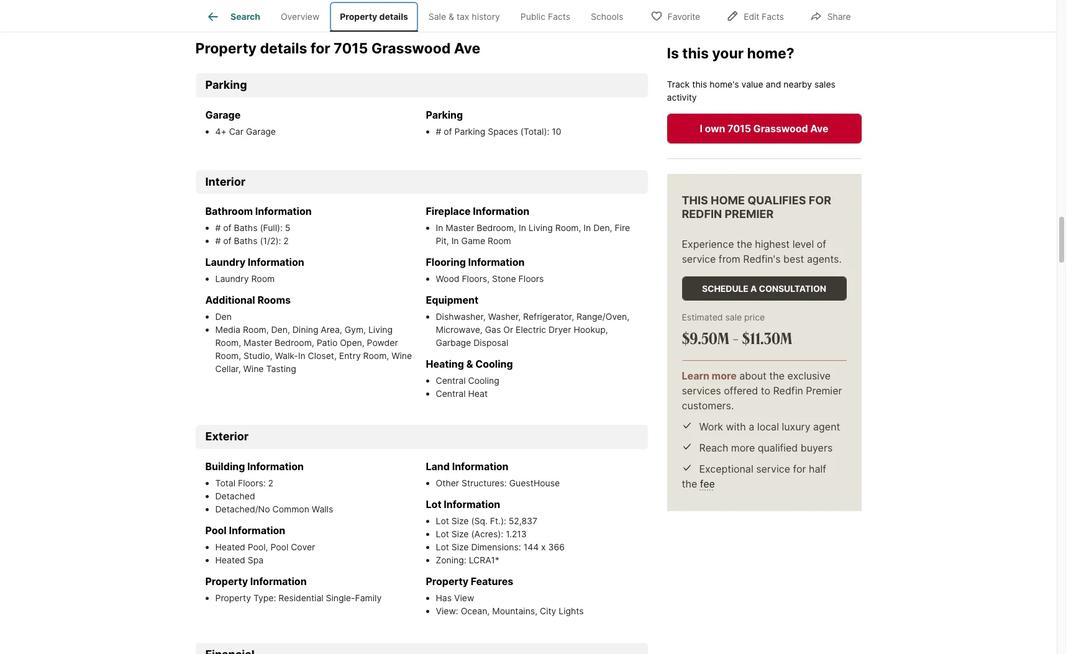 Task type: describe. For each thing, give the bounding box(es) containing it.
10
[[552, 126, 561, 137]]

walls
[[312, 504, 333, 514]]

additional rooms den media room, den, dining area, gym, living room, master bedroom, patio open, powder room, studio, walk-in closet, entry room, wine cellar, wine tasting
[[205, 294, 412, 374]]

2 inside bathroom information # of baths (full): 5 # of baths (1/2): 2
[[283, 236, 289, 246]]

rooms
[[257, 294, 291, 307]]

media
[[215, 325, 240, 335]]

of inside parking # of parking spaces (total): 10
[[444, 126, 452, 137]]

1 horizontal spatial garage
[[246, 126, 276, 137]]

property left type:
[[215, 593, 251, 603]]

exterior
[[205, 430, 249, 443]]

1 size from the top
[[451, 516, 469, 526]]

learn more link
[[682, 369, 737, 382]]

in up pit,
[[436, 223, 443, 233]]

about
[[739, 369, 766, 382]]

den
[[215, 311, 232, 322]]

tasting
[[266, 364, 296, 374]]

spa
[[248, 555, 263, 565]]

details for property details for 7015 grasswood ave
[[260, 40, 307, 57]]

in up floors
[[519, 223, 526, 233]]

exclusive
[[787, 369, 831, 382]]

level
[[792, 238, 814, 250]]

microwave,
[[436, 325, 483, 335]]

parking for parking
[[205, 79, 247, 92]]

half
[[809, 463, 826, 475]]

service inside the exceptional service for half the
[[756, 463, 790, 475]]

customers.
[[682, 399, 734, 412]]

information for laundry
[[248, 256, 304, 269]]

lcra1*
[[469, 555, 499, 565]]

search link
[[206, 9, 260, 24]]

room, up cellar,
[[215, 351, 241, 361]]

area,
[[321, 325, 342, 335]]

powder
[[367, 338, 398, 348]]

car
[[229, 126, 243, 137]]

–
[[733, 328, 739, 348]]

information for bathroom
[[255, 205, 312, 218]]

this for your
[[682, 45, 709, 62]]

total
[[215, 478, 235, 488]]

type:
[[253, 593, 276, 603]]

room, inside fireplace information in master bedroom, in living room, in den, fire pit, in game room
[[555, 223, 581, 233]]

the for redfin
[[769, 369, 785, 382]]

experience
[[682, 238, 734, 250]]

search
[[230, 11, 260, 22]]

bathroom
[[205, 205, 253, 218]]

ft.):
[[490, 516, 506, 526]]

(acres):
[[471, 529, 503, 539]]

common
[[272, 504, 309, 514]]

agents.
[[807, 253, 842, 265]]

detached
[[215, 491, 255, 501]]

heating & cooling central cooling central heat
[[426, 358, 513, 399]]

# inside parking # of parking spaces (total): 10
[[436, 126, 441, 137]]

in inside additional rooms den media room, den, dining area, gym, living room, master bedroom, patio open, powder room, studio, walk-in closet, entry room, wine cellar, wine tasting
[[298, 351, 305, 361]]

value
[[741, 79, 763, 89]]

52,837
[[509, 516, 537, 526]]

0 horizontal spatial wine
[[243, 364, 264, 374]]

$11.30m
[[742, 328, 792, 348]]

1 baths from the top
[[234, 223, 257, 233]]

gym,
[[345, 325, 366, 335]]

master inside fireplace information in master bedroom, in living room, in den, fire pit, in game room
[[446, 223, 474, 233]]

track this home's value and nearby sales activity
[[667, 79, 835, 102]]

sale & tax history
[[428, 11, 500, 22]]

edit facts button
[[716, 3, 794, 28]]

edit facts
[[744, 11, 784, 21]]

work
[[699, 420, 723, 433]]

walk-
[[275, 351, 298, 361]]

garbage
[[436, 338, 471, 348]]

home?
[[747, 45, 794, 62]]

a
[[749, 420, 754, 433]]

studio,
[[244, 351, 272, 361]]

& for tax
[[449, 11, 454, 22]]

with
[[726, 420, 746, 433]]

parking # of parking spaces (total): 10
[[426, 109, 561, 137]]

own
[[705, 122, 725, 135]]

fire
[[615, 223, 630, 233]]

redfin
[[682, 208, 722, 221]]

zoning:
[[436, 555, 466, 565]]

mountains,
[[492, 606, 537, 616]]

2 inside building information total floors: 2 detached detached/no common walls
[[268, 478, 273, 488]]

home
[[711, 194, 745, 207]]

2 baths from the top
[[234, 236, 257, 246]]

flooring information wood floors, stone floors
[[426, 256, 544, 284]]

& for cooling
[[466, 358, 473, 371]]

information for building
[[247, 460, 304, 473]]

information for flooring
[[468, 256, 525, 269]]

public facts
[[520, 11, 570, 22]]

7015 inside button
[[727, 122, 751, 135]]

dining
[[292, 325, 318, 335]]

highest
[[755, 238, 790, 250]]

property for property details
[[340, 11, 377, 22]]

information for property
[[250, 575, 307, 588]]

0 vertical spatial garage
[[205, 109, 241, 121]]

best
[[783, 253, 804, 265]]

master inside additional rooms den media room, den, dining area, gym, living room, master bedroom, patio open, powder room, studio, walk-in closet, entry room, wine cellar, wine tasting
[[244, 338, 272, 348]]

1 vertical spatial laundry
[[215, 274, 249, 284]]

(1/2):
[[260, 236, 281, 246]]

equipment
[[426, 294, 478, 307]]

schedule a consultation
[[702, 283, 826, 294]]

nearby
[[784, 79, 812, 89]]

(full):
[[260, 223, 283, 233]]

floors,
[[462, 274, 490, 284]]

2 heated from the top
[[215, 555, 245, 565]]

1 heated from the top
[[215, 542, 245, 552]]

equipment dishwasher, washer, refrigerator, range/oven, microwave, gas or electric dryer hookup, garbage disposal
[[426, 294, 629, 348]]

grasswood inside button
[[753, 122, 808, 135]]

dimensions:
[[471, 542, 521, 552]]

overview
[[281, 11, 320, 22]]

services
[[682, 384, 721, 397]]

information for lot
[[444, 498, 500, 511]]

property for property details for 7015 grasswood ave
[[195, 40, 257, 57]]

in right pit,
[[451, 236, 459, 246]]

schools tab
[[581, 2, 634, 32]]

favorite
[[668, 11, 700, 21]]

building information total floors: 2 detached detached/no common walls
[[205, 460, 333, 514]]

reach more qualified buyers
[[699, 442, 833, 454]]

dishwasher,
[[436, 311, 486, 322]]

bedroom, inside additional rooms den media room, den, dining area, gym, living room, master bedroom, patio open, powder room, studio, walk-in closet, entry room, wine cellar, wine tasting
[[275, 338, 314, 348]]

0 horizontal spatial 7015
[[334, 40, 368, 57]]

or
[[503, 325, 513, 335]]

4+
[[215, 126, 227, 137]]

$9.50m
[[682, 328, 729, 348]]

your
[[712, 45, 744, 62]]

for for half
[[793, 463, 806, 475]]



Task type: vqa. For each thing, say whether or not it's contained in the screenshot.
top homes
no



Task type: locate. For each thing, give the bounding box(es) containing it.
ave inside button
[[810, 122, 828, 135]]

1 horizontal spatial room
[[488, 236, 511, 246]]

fireplace information in master bedroom, in living room, in den, fire pit, in game room
[[426, 205, 630, 246]]

patio
[[317, 338, 337, 348]]

information for fireplace
[[473, 205, 529, 218]]

exceptional service for half the
[[682, 463, 826, 490]]

den, inside additional rooms den media room, den, dining area, gym, living room, master bedroom, patio open, powder room, studio, walk-in closet, entry room, wine cellar, wine tasting
[[271, 325, 290, 335]]

& inside heating & cooling central cooling central heat
[[466, 358, 473, 371]]

view
[[454, 593, 474, 603]]

1 horizontal spatial wine
[[391, 351, 412, 361]]

2 horizontal spatial the
[[769, 369, 785, 382]]

more for learn
[[712, 369, 737, 382]]

1 vertical spatial room
[[251, 274, 275, 284]]

1 horizontal spatial ave
[[810, 122, 828, 135]]

room inside laundry information laundry room
[[251, 274, 275, 284]]

0 horizontal spatial living
[[368, 325, 393, 335]]

room, up the studio,
[[243, 325, 269, 335]]

range/oven,
[[576, 311, 629, 322]]

room, down powder
[[363, 351, 389, 361]]

information for pool
[[229, 524, 285, 537]]

facts right edit
[[762, 11, 784, 21]]

details for property details
[[379, 11, 408, 22]]

property inside property features has view view: ocean, mountains, city lights
[[426, 575, 468, 588]]

den, left the fire
[[593, 223, 612, 233]]

consultation
[[759, 283, 826, 294]]

schedule a consultation button
[[682, 276, 846, 301]]

service inside the experience the highest level of service from redfin's best agents.
[[682, 253, 716, 265]]

overview tab
[[271, 2, 330, 32]]

information down (1/2): at the top of page
[[248, 256, 304, 269]]

hookup,
[[574, 325, 608, 335]]

1 vertical spatial details
[[260, 40, 307, 57]]

1 vertical spatial #
[[215, 223, 221, 233]]

1 vertical spatial parking
[[426, 109, 463, 121]]

information inside flooring information wood floors, stone floors
[[468, 256, 525, 269]]

and
[[766, 79, 781, 89]]

parking for parking # of parking spaces (total): 10
[[426, 109, 463, 121]]

1 horizontal spatial grasswood
[[753, 122, 808, 135]]

1 horizontal spatial &
[[466, 358, 473, 371]]

0 horizontal spatial ave
[[454, 40, 480, 57]]

sale & tax history tab
[[418, 2, 510, 32]]

1 vertical spatial size
[[451, 529, 469, 539]]

living up powder
[[368, 325, 393, 335]]

sale
[[428, 11, 446, 22]]

0 horizontal spatial bedroom,
[[275, 338, 314, 348]]

more for reach
[[731, 442, 755, 454]]

gas
[[485, 325, 501, 335]]

room right game
[[488, 236, 511, 246]]

baths down the bathroom
[[234, 223, 257, 233]]

1 vertical spatial central
[[436, 389, 466, 399]]

0 horizontal spatial pool
[[205, 524, 227, 537]]

information up type:
[[250, 575, 307, 588]]

baths
[[234, 223, 257, 233], [234, 236, 257, 246]]

pool
[[205, 524, 227, 537], [270, 542, 288, 552]]

bathroom information # of baths (full): 5 # of baths (1/2): 2
[[205, 205, 312, 246]]

2 vertical spatial parking
[[454, 126, 485, 137]]

property up has
[[426, 575, 468, 588]]

property down search link on the top of page
[[195, 40, 257, 57]]

0 vertical spatial room
[[488, 236, 511, 246]]

information up stone on the left top of page
[[468, 256, 525, 269]]

central down the heating
[[436, 375, 466, 386]]

size
[[451, 516, 469, 526], [451, 529, 469, 539], [451, 542, 469, 552]]

0 vertical spatial ave
[[454, 40, 480, 57]]

property for property information property type: residential single-family
[[205, 575, 248, 588]]

den, inside fireplace information in master bedroom, in living room, in den, fire pit, in game room
[[593, 223, 612, 233]]

1 horizontal spatial 2
[[283, 236, 289, 246]]

information up game
[[473, 205, 529, 218]]

lot
[[426, 498, 441, 511], [436, 516, 449, 526], [436, 529, 449, 539], [436, 542, 449, 552]]

0 horizontal spatial &
[[449, 11, 454, 22]]

stone
[[492, 274, 516, 284]]

master up the studio,
[[244, 338, 272, 348]]

0 vertical spatial details
[[379, 11, 408, 22]]

the up redfin
[[769, 369, 785, 382]]

1 horizontal spatial 7015
[[727, 122, 751, 135]]

garage right the car
[[246, 126, 276, 137]]

structures:
[[462, 478, 507, 488]]

&
[[449, 11, 454, 22], [466, 358, 473, 371]]

information inside fireplace information in master bedroom, in living room, in den, fire pit, in game room
[[473, 205, 529, 218]]

wine down powder
[[391, 351, 412, 361]]

heat
[[468, 389, 488, 399]]

schedule
[[702, 283, 748, 294]]

disposal
[[473, 338, 508, 348]]

2 vertical spatial size
[[451, 542, 469, 552]]

0 horizontal spatial service
[[682, 253, 716, 265]]

0 vertical spatial #
[[436, 126, 441, 137]]

1 vertical spatial ave
[[810, 122, 828, 135]]

(total):
[[520, 126, 549, 137]]

information inside land information other structures: guesthouse
[[452, 460, 509, 473]]

1 vertical spatial this
[[692, 79, 707, 89]]

bedroom,
[[477, 223, 516, 233], [275, 338, 314, 348]]

open,
[[340, 338, 364, 348]]

this
[[682, 194, 708, 207]]

property information property type: residential single-family
[[205, 575, 382, 603]]

bedroom, inside fireplace information in master bedroom, in living room, in den, fire pit, in game room
[[477, 223, 516, 233]]

0 horizontal spatial master
[[244, 338, 272, 348]]

share button
[[799, 3, 861, 28]]

0 horizontal spatial room
[[251, 274, 275, 284]]

0 horizontal spatial 2
[[268, 478, 273, 488]]

property up property details for 7015 grasswood ave
[[340, 11, 377, 22]]

0 vertical spatial service
[[682, 253, 716, 265]]

1 horizontal spatial details
[[379, 11, 408, 22]]

the
[[737, 238, 752, 250], [769, 369, 785, 382], [682, 478, 697, 490]]

0 vertical spatial laundry
[[205, 256, 245, 269]]

0 vertical spatial 2
[[283, 236, 289, 246]]

2 central from the top
[[436, 389, 466, 399]]

2 size from the top
[[451, 529, 469, 539]]

den, left dining at the left
[[271, 325, 290, 335]]

2 right "floors:"
[[268, 478, 273, 488]]

0 vertical spatial parking
[[205, 79, 247, 92]]

living up floors
[[529, 223, 553, 233]]

laundry information laundry room
[[205, 256, 304, 284]]

1 horizontal spatial service
[[756, 463, 790, 475]]

heated left spa
[[215, 555, 245, 565]]

pool down detached/no on the bottom of page
[[205, 524, 227, 537]]

cooling up heat
[[468, 375, 499, 386]]

of
[[444, 126, 452, 137], [223, 223, 232, 233], [223, 236, 232, 246], [817, 238, 826, 250]]

facts
[[762, 11, 784, 21], [548, 11, 570, 22]]

buyers
[[801, 442, 833, 454]]

information inside property information property type: residential single-family
[[250, 575, 307, 588]]

living inside fireplace information in master bedroom, in living room, in den, fire pit, in game room
[[529, 223, 553, 233]]

5
[[285, 223, 290, 233]]

0 horizontal spatial the
[[682, 478, 697, 490]]

& right the heating
[[466, 358, 473, 371]]

property details
[[340, 11, 408, 22]]

cover
[[291, 542, 315, 552]]

1 vertical spatial garage
[[246, 126, 276, 137]]

information inside pool information heated pool, pool cover heated spa
[[229, 524, 285, 537]]

price
[[744, 312, 765, 322]]

tab list containing search
[[195, 0, 644, 32]]

heated left pool, at the bottom left of page
[[215, 542, 245, 552]]

room
[[488, 236, 511, 246], [251, 274, 275, 284]]

this right is
[[682, 45, 709, 62]]

0 vertical spatial central
[[436, 375, 466, 386]]

1 vertical spatial more
[[731, 442, 755, 454]]

room inside fireplace information in master bedroom, in living room, in den, fire pit, in game room
[[488, 236, 511, 246]]

1 vertical spatial pool
[[270, 542, 288, 552]]

0 vertical spatial wine
[[391, 351, 412, 361]]

in left the fire
[[584, 223, 591, 233]]

service down experience
[[682, 253, 716, 265]]

0 vertical spatial &
[[449, 11, 454, 22]]

lights
[[559, 606, 584, 616]]

building
[[205, 460, 245, 473]]

information inside laundry information laundry room
[[248, 256, 304, 269]]

more down with
[[731, 442, 755, 454]]

information up pool, at the bottom left of page
[[229, 524, 285, 537]]

2 vertical spatial #
[[215, 236, 221, 246]]

details left sale
[[379, 11, 408, 22]]

1 horizontal spatial pool
[[270, 542, 288, 552]]

tab list
[[195, 0, 644, 32]]

& left tax
[[449, 11, 454, 22]]

public facts tab
[[510, 2, 581, 32]]

0 horizontal spatial facts
[[548, 11, 570, 22]]

living inside additional rooms den media room, den, dining area, gym, living room, master bedroom, patio open, powder room, studio, walk-in closet, entry room, wine cellar, wine tasting
[[368, 325, 393, 335]]

grasswood
[[371, 40, 451, 57], [753, 122, 808, 135]]

in left closet,
[[298, 351, 305, 361]]

has
[[436, 593, 452, 603]]

1 horizontal spatial den,
[[593, 223, 612, 233]]

electric
[[516, 325, 546, 335]]

the up from
[[737, 238, 752, 250]]

master up game
[[446, 223, 474, 233]]

grasswood down sale
[[371, 40, 451, 57]]

i
[[700, 122, 703, 135]]

x
[[541, 542, 546, 552]]

is this your home?
[[667, 45, 794, 62]]

tax
[[457, 11, 469, 22]]

1 vertical spatial the
[[769, 369, 785, 382]]

size left (acres):
[[451, 529, 469, 539]]

information inside lot information lot size (sq. ft.): 52,837 lot size (acres): 1.213 lot size dimensions: 144 x 366 zoning: lcra1*
[[444, 498, 500, 511]]

0 horizontal spatial garage
[[205, 109, 241, 121]]

1 horizontal spatial bedroom,
[[477, 223, 516, 233]]

facts right public
[[548, 11, 570, 22]]

property inside tab
[[340, 11, 377, 22]]

property for property features has view view: ocean, mountains, city lights
[[426, 575, 468, 588]]

1 vertical spatial bedroom,
[[275, 338, 314, 348]]

0 vertical spatial baths
[[234, 223, 257, 233]]

the inside about the exclusive services offered to redfin premier customers.
[[769, 369, 785, 382]]

1 vertical spatial grasswood
[[753, 122, 808, 135]]

service down qualified
[[756, 463, 790, 475]]

0 horizontal spatial den,
[[271, 325, 290, 335]]

information inside bathroom information # of baths (full): 5 # of baths (1/2): 2
[[255, 205, 312, 218]]

in
[[436, 223, 443, 233], [519, 223, 526, 233], [584, 223, 591, 233], [451, 236, 459, 246], [298, 351, 305, 361]]

0 vertical spatial grasswood
[[371, 40, 451, 57]]

size up zoning:
[[451, 542, 469, 552]]

guesthouse
[[509, 478, 560, 488]]

for inside the exceptional service for half the
[[793, 463, 806, 475]]

1.213
[[506, 529, 527, 539]]

0 vertical spatial this
[[682, 45, 709, 62]]

1 horizontal spatial master
[[446, 223, 474, 233]]

information up 5 at the left of the page
[[255, 205, 312, 218]]

details down "overview" tab
[[260, 40, 307, 57]]

room, down media
[[215, 338, 241, 348]]

2 vertical spatial the
[[682, 478, 697, 490]]

2 down 5 at the left of the page
[[283, 236, 289, 246]]

details inside tab
[[379, 11, 408, 22]]

0 vertical spatial the
[[737, 238, 752, 250]]

information up (sq.
[[444, 498, 500, 511]]

this inside track this home's value and nearby sales activity
[[692, 79, 707, 89]]

0 vertical spatial heated
[[215, 542, 245, 552]]

for left half
[[793, 463, 806, 475]]

facts for edit facts
[[762, 11, 784, 21]]

living
[[529, 223, 553, 233], [368, 325, 393, 335]]

0 vertical spatial pool
[[205, 524, 227, 537]]

1 vertical spatial 2
[[268, 478, 273, 488]]

local
[[757, 420, 779, 433]]

for for 7015
[[310, 40, 330, 57]]

i own 7015 grasswood ave
[[700, 122, 828, 135]]

0 vertical spatial cooling
[[475, 358, 513, 371]]

more up offered on the bottom right of page
[[712, 369, 737, 382]]

1 vertical spatial 7015
[[727, 122, 751, 135]]

for down "overview" tab
[[310, 40, 330, 57]]

this
[[682, 45, 709, 62], [692, 79, 707, 89]]

property down spa
[[205, 575, 248, 588]]

& inside tab
[[449, 11, 454, 22]]

0 horizontal spatial for
[[310, 40, 330, 57]]

the left fee link
[[682, 478, 697, 490]]

1 horizontal spatial the
[[737, 238, 752, 250]]

the inside the experience the highest level of service from redfin's best agents.
[[737, 238, 752, 250]]

0 vertical spatial more
[[712, 369, 737, 382]]

floors
[[518, 274, 544, 284]]

0 horizontal spatial grasswood
[[371, 40, 451, 57]]

property details tab
[[330, 2, 418, 32]]

1 vertical spatial wine
[[243, 364, 264, 374]]

fee
[[700, 478, 715, 490]]

1 vertical spatial for
[[793, 463, 806, 475]]

offered
[[724, 384, 758, 397]]

0 vertical spatial for
[[310, 40, 330, 57]]

1 vertical spatial baths
[[234, 236, 257, 246]]

1 vertical spatial cooling
[[468, 375, 499, 386]]

cooling down disposal
[[475, 358, 513, 371]]

information up "floors:"
[[247, 460, 304, 473]]

1 horizontal spatial facts
[[762, 11, 784, 21]]

facts for public facts
[[548, 11, 570, 22]]

room, left the fire
[[555, 223, 581, 233]]

land
[[426, 460, 450, 473]]

heating
[[426, 358, 464, 371]]

parking
[[205, 79, 247, 92], [426, 109, 463, 121], [454, 126, 485, 137]]

0 horizontal spatial details
[[260, 40, 307, 57]]

more
[[712, 369, 737, 382], [731, 442, 755, 454]]

property details for 7015 grasswood ave
[[195, 40, 480, 57]]

0 vertical spatial bedroom,
[[477, 223, 516, 233]]

room up rooms
[[251, 274, 275, 284]]

entry
[[339, 351, 361, 361]]

1 vertical spatial living
[[368, 325, 393, 335]]

1 horizontal spatial for
[[793, 463, 806, 475]]

agent
[[813, 420, 840, 433]]

facts inside button
[[762, 11, 784, 21]]

this right track
[[692, 79, 707, 89]]

wood
[[436, 274, 459, 284]]

information inside building information total floors: 2 detached detached/no common walls
[[247, 460, 304, 473]]

information for land
[[452, 460, 509, 473]]

about the exclusive services offered to redfin premier customers.
[[682, 369, 842, 412]]

1 vertical spatial &
[[466, 358, 473, 371]]

7015 right own at right
[[727, 122, 751, 135]]

garage up 4+
[[205, 109, 241, 121]]

bedroom, up game
[[477, 223, 516, 233]]

ave down the sale & tax history tab
[[454, 40, 480, 57]]

1 horizontal spatial living
[[529, 223, 553, 233]]

floors:
[[238, 478, 266, 488]]

central left heat
[[436, 389, 466, 399]]

ave down sales
[[810, 122, 828, 135]]

0 vertical spatial den,
[[593, 223, 612, 233]]

1 vertical spatial service
[[756, 463, 790, 475]]

game
[[461, 236, 485, 246]]

3 size from the top
[[451, 542, 469, 552]]

7015 down property details tab
[[334, 40, 368, 57]]

1 vertical spatial heated
[[215, 555, 245, 565]]

1 central from the top
[[436, 375, 466, 386]]

bedroom, up the walk-
[[275, 338, 314, 348]]

sale
[[725, 312, 742, 322]]

luxury
[[782, 420, 810, 433]]

qualifies
[[747, 194, 806, 207]]

features
[[471, 575, 513, 588]]

of inside the experience the highest level of service from redfin's best agents.
[[817, 238, 826, 250]]

baths left (1/2): at the top of page
[[234, 236, 257, 246]]

0 vertical spatial living
[[529, 223, 553, 233]]

the for from
[[737, 238, 752, 250]]

0 vertical spatial master
[[446, 223, 474, 233]]

wine down the studio,
[[243, 364, 264, 374]]

redfin
[[773, 384, 803, 397]]

grasswood down and
[[753, 122, 808, 135]]

1 vertical spatial den,
[[271, 325, 290, 335]]

public
[[520, 11, 545, 22]]

information up the structures:
[[452, 460, 509, 473]]

facts inside tab
[[548, 11, 570, 22]]

this home qualifies for redfin premier
[[682, 194, 831, 221]]

0 vertical spatial 7015
[[334, 40, 368, 57]]

the inside the exceptional service for half the
[[682, 478, 697, 490]]

pool right pool, at the bottom left of page
[[270, 542, 288, 552]]

closet,
[[308, 351, 337, 361]]

track
[[667, 79, 690, 89]]

view:
[[436, 606, 458, 616]]

size left (sq.
[[451, 516, 469, 526]]

flooring
[[426, 256, 466, 269]]

1 vertical spatial master
[[244, 338, 272, 348]]

0 vertical spatial size
[[451, 516, 469, 526]]

this for home's
[[692, 79, 707, 89]]

residential
[[278, 593, 323, 603]]



